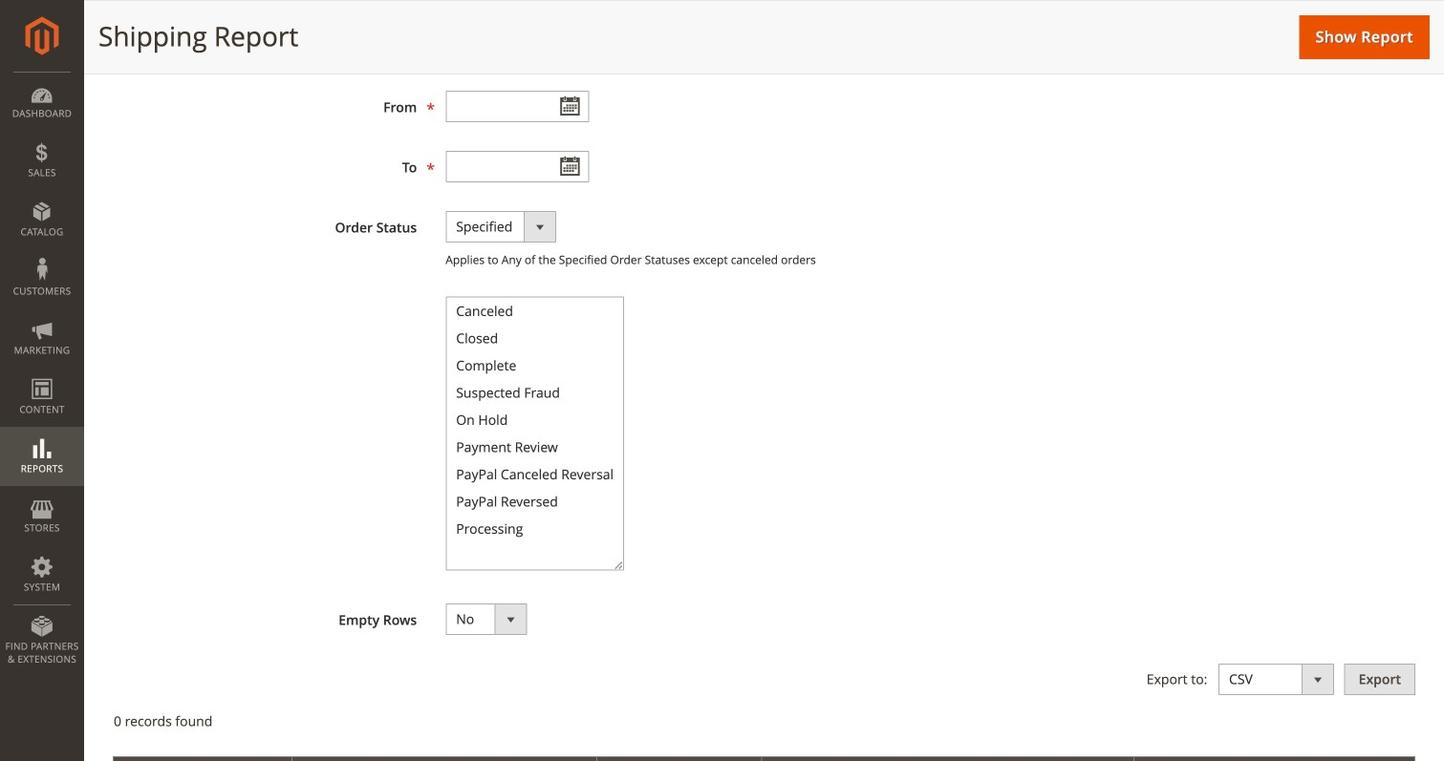 Task type: vqa. For each thing, say whether or not it's contained in the screenshot.
text field
yes



Task type: describe. For each thing, give the bounding box(es) containing it.
magento admin panel image
[[25, 16, 59, 55]]



Task type: locate. For each thing, give the bounding box(es) containing it.
None text field
[[446, 91, 589, 122]]

menu bar
[[0, 72, 84, 676]]

None text field
[[446, 151, 589, 183]]



